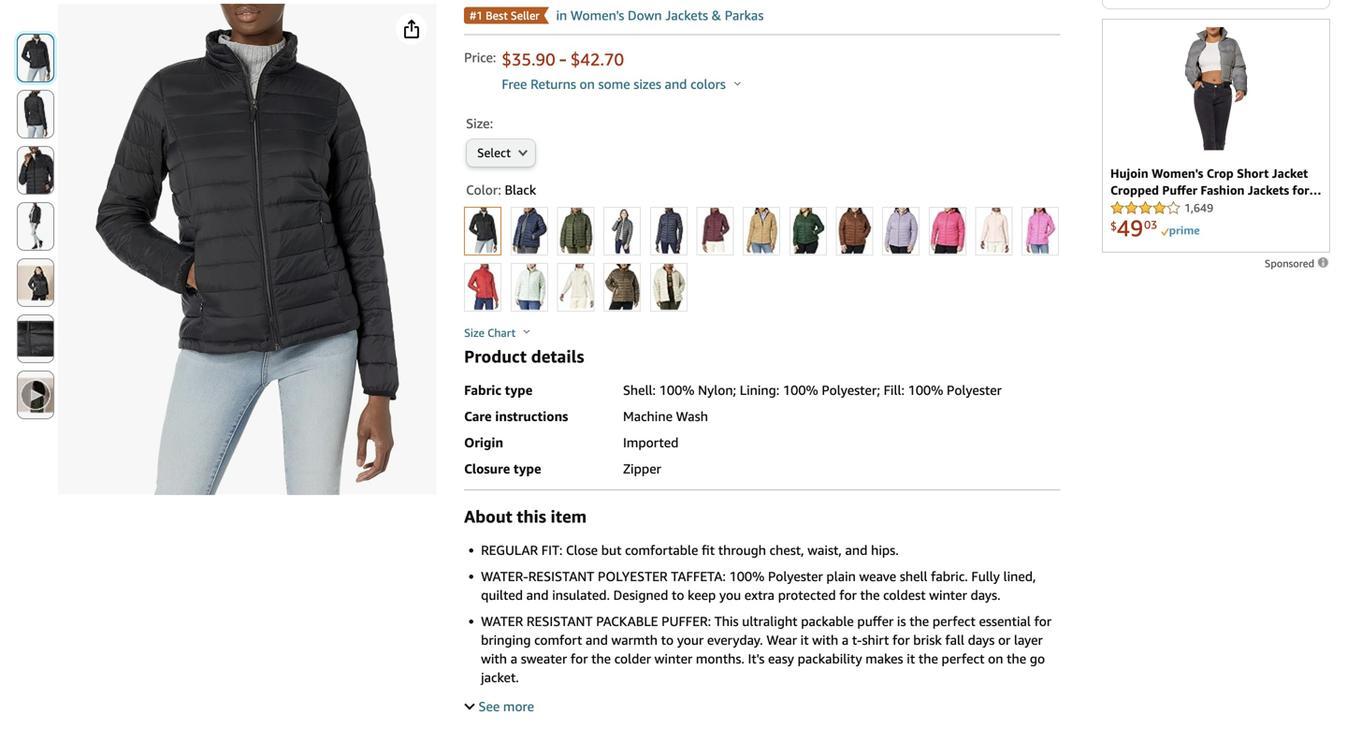 Task type: vqa. For each thing, say whether or not it's contained in the screenshot.
items
no



Task type: locate. For each thing, give the bounding box(es) containing it.
0 horizontal spatial with
[[481, 651, 507, 666]]

with down packable
[[813, 632, 839, 648]]

to left keep
[[672, 587, 685, 603]]

fabric.
[[931, 569, 969, 584]]

resistant up comfort
[[527, 614, 593, 629]]

water-
[[481, 569, 529, 584]]

1 horizontal spatial winter
[[930, 587, 968, 603]]

close
[[566, 542, 598, 558]]

resistant for comfort
[[527, 614, 593, 629]]

seller
[[511, 9, 540, 22]]

extra
[[745, 587, 775, 603]]

the left go
[[1007, 651, 1027, 666]]

for
[[840, 587, 857, 603], [1035, 614, 1052, 629], [893, 632, 910, 648], [571, 651, 588, 666]]

sponsored link
[[1266, 256, 1331, 270]]

with up the jacket.
[[481, 651, 507, 666]]

jackets
[[666, 7, 709, 23]]

winter down your in the bottom of the page
[[655, 651, 693, 666]]

select
[[477, 146, 511, 160]]

the right "is"
[[910, 614, 930, 629]]

to inside water-resistant polyester taffeta: 100% polyester plain weave shell fabric. fully lined, quilted and insulated. designed to keep you extra protected for the coldest winter days.
[[672, 587, 685, 603]]

type up care instructions
[[505, 382, 533, 398]]

sage green image
[[512, 264, 547, 311]]

imported
[[623, 435, 679, 450]]

sponsored
[[1266, 257, 1318, 270]]

the down weave
[[861, 587, 880, 603]]

a
[[842, 632, 849, 648], [511, 651, 518, 666]]

perfect up 'fall' at the bottom right of the page
[[933, 614, 976, 629]]

is
[[898, 614, 907, 629]]

polyester
[[598, 569, 668, 584]]

dark toffee brown image
[[837, 208, 873, 255]]

shell
[[900, 569, 928, 584]]

1 horizontal spatial a
[[842, 632, 849, 648]]

100% up extra
[[730, 569, 765, 584]]

warmth
[[612, 632, 658, 648]]

dark green image
[[791, 208, 826, 255]]

extender expand image
[[465, 700, 475, 710]]

instructions
[[495, 409, 569, 424]]

the
[[861, 587, 880, 603], [910, 614, 930, 629], [592, 651, 611, 666], [919, 651, 939, 666], [1007, 651, 1027, 666]]

origin
[[464, 435, 504, 450]]

0 horizontal spatial a
[[511, 651, 518, 666]]

it right wear
[[801, 632, 809, 648]]

type right closure
[[514, 461, 542, 476]]

off white image
[[651, 264, 687, 311]]

comfort
[[535, 632, 583, 648]]

0 vertical spatial to
[[672, 587, 685, 603]]

1 vertical spatial perfect
[[942, 651, 985, 666]]

the down brisk at the bottom of the page
[[919, 651, 939, 666]]

sweater
[[521, 651, 567, 666]]

1 vertical spatial on
[[989, 651, 1004, 666]]

size chart
[[464, 326, 519, 339]]

0 vertical spatial with
[[813, 632, 839, 648]]

for down "is"
[[893, 632, 910, 648]]

chart
[[488, 326, 516, 339]]

on down $42.70
[[580, 76, 595, 92]]

parkas
[[725, 7, 764, 23]]

shirt
[[863, 632, 890, 648]]

plain
[[827, 569, 856, 584]]

see more
[[479, 699, 535, 714]]

1 horizontal spatial on
[[989, 651, 1004, 666]]

1 horizontal spatial it
[[907, 651, 916, 666]]

0 horizontal spatial winter
[[655, 651, 693, 666]]

100%
[[660, 382, 695, 398], [783, 382, 819, 398], [909, 382, 944, 398], [730, 569, 765, 584]]

this
[[715, 614, 739, 629]]

fully
[[972, 569, 1001, 584]]

0 vertical spatial on
[[580, 76, 595, 92]]

1 vertical spatial resistant
[[527, 614, 593, 629]]

0 vertical spatial type
[[505, 382, 533, 398]]

in women's down jackets & parkas
[[556, 7, 764, 23]]

1 vertical spatial to
[[661, 632, 674, 648]]

and right "quilted"
[[527, 587, 549, 603]]

keep
[[688, 587, 716, 603]]

0 horizontal spatial it
[[801, 632, 809, 648]]

and down packable at bottom left
[[586, 632, 608, 648]]

and
[[665, 76, 687, 92], [846, 542, 868, 558], [527, 587, 549, 603], [586, 632, 608, 648]]

color:
[[466, 182, 502, 198]]

polyester up protected
[[768, 569, 823, 584]]

to inside water resistant packable puffer: this ultralight packable puffer is the perfect essential for bringing comfort and warmth to your everyday. wear it with a t-shirt for brisk fall days or layer with a sweater for the colder winter months. it's easy packability makes it the perfect on the go jacket.
[[661, 632, 674, 648]]

resistant up insulated.
[[529, 569, 595, 584]]

on inside button
[[580, 76, 595, 92]]

polyester;
[[822, 382, 881, 398]]

down
[[628, 7, 662, 23]]

0 vertical spatial resistant
[[529, 569, 595, 584]]

and inside water-resistant polyester taffeta: 100% polyester plain weave shell fabric. fully lined, quilted and insulated. designed to keep you extra protected for the coldest winter days.
[[527, 587, 549, 603]]

0 vertical spatial winter
[[930, 587, 968, 603]]

type for fabric type
[[505, 382, 533, 398]]

1 vertical spatial with
[[481, 651, 507, 666]]

returns
[[531, 76, 576, 92]]

a left t-
[[842, 632, 849, 648]]

it
[[801, 632, 809, 648], [907, 651, 916, 666]]

0 vertical spatial it
[[801, 632, 809, 648]]

0 horizontal spatial polyester
[[768, 569, 823, 584]]

None submit
[[18, 35, 53, 81], [18, 91, 53, 138], [18, 147, 53, 194], [18, 203, 53, 250], [18, 259, 53, 306], [18, 315, 53, 362], [18, 372, 53, 418], [18, 35, 53, 81], [18, 91, 53, 138], [18, 147, 53, 194], [18, 203, 53, 250], [18, 259, 53, 306], [18, 315, 53, 362], [18, 372, 53, 418]]

charcoal heather image
[[605, 208, 640, 255]]

1 vertical spatial it
[[907, 651, 916, 666]]

polyester
[[947, 382, 1002, 398], [768, 569, 823, 584]]

fit:
[[542, 542, 563, 558]]

lining:
[[740, 382, 780, 398]]

100% up machine wash
[[660, 382, 695, 398]]

a down 'bringing'
[[511, 651, 518, 666]]

about this item
[[464, 506, 587, 527]]

100% right the lining:
[[783, 382, 819, 398]]

option group
[[459, 203, 1061, 315]]

resistant for insulated.
[[529, 569, 595, 584]]

on
[[580, 76, 595, 92], [989, 651, 1004, 666]]

ultralight
[[743, 614, 798, 629]]

and right sizes
[[665, 76, 687, 92]]

on down or
[[989, 651, 1004, 666]]

fall
[[946, 632, 965, 648]]

1 horizontal spatial with
[[813, 632, 839, 648]]

polyester inside water-resistant polyester taffeta: 100% polyester plain weave shell fabric. fully lined, quilted and insulated. designed to keep you extra protected for the coldest winter days.
[[768, 569, 823, 584]]

amazon essentials women&#39;s lightweight long-sleeve water-resistant packable puffer jacket (available in plus size) image
[[95, 4, 400, 495]]

to left your in the bottom of the page
[[661, 632, 674, 648]]

1 vertical spatial type
[[514, 461, 542, 476]]

perfect down 'fall' at the bottom right of the page
[[942, 651, 985, 666]]

0 vertical spatial a
[[842, 632, 849, 648]]

popover image
[[735, 81, 741, 86]]

care instructions
[[464, 409, 569, 424]]

winter down fabric.
[[930, 587, 968, 603]]

100% inside water-resistant polyester taffeta: 100% polyester plain weave shell fabric. fully lined, quilted and insulated. designed to keep you extra protected for the coldest winter days.
[[730, 569, 765, 584]]

for down plain at the right bottom
[[840, 587, 857, 603]]

size:
[[466, 116, 493, 131]]

1 vertical spatial winter
[[655, 651, 693, 666]]

1 vertical spatial polyester
[[768, 569, 823, 584]]

days
[[968, 632, 995, 648]]

days.
[[971, 587, 1001, 603]]

dropdown image
[[519, 149, 528, 156]]

#1
[[470, 9, 483, 22]]

water-resistant polyester taffeta: 100% polyester plain weave shell fabric. fully lined, quilted and insulated. designed to keep you extra protected for the coldest winter days.
[[481, 569, 1037, 603]]

months.
[[696, 651, 745, 666]]

weave
[[860, 569, 897, 584]]

closure
[[464, 461, 510, 476]]

item
[[551, 506, 587, 527]]

0 horizontal spatial on
[[580, 76, 595, 92]]

type
[[505, 382, 533, 398], [514, 461, 542, 476]]

-
[[559, 46, 567, 70]]

free returns on some sizes and colors button
[[502, 75, 741, 94]]

resistant inside water-resistant polyester taffeta: 100% polyester plain weave shell fabric. fully lined, quilted and insulated. designed to keep you extra protected for the coldest winter days.
[[529, 569, 595, 584]]

$42.70
[[571, 49, 624, 69]]

it down brisk at the bottom of the page
[[907, 651, 916, 666]]

polyester right fill: on the right bottom of the page
[[947, 382, 1002, 398]]

details
[[531, 346, 585, 366]]

best
[[486, 9, 508, 22]]

1 horizontal spatial polyester
[[947, 382, 1002, 398]]

neon pink image
[[1023, 208, 1059, 255]]

for up layer
[[1035, 614, 1052, 629]]

to
[[672, 587, 685, 603], [661, 632, 674, 648]]

$35.90 - $42.70
[[502, 46, 624, 70]]

resistant inside water resistant packable puffer: this ultralight packable puffer is the perfect essential for bringing comfort and warmth to your everyday. wear it with a t-shirt for brisk fall days or layer with a sweater for the colder winter months. it's easy packability makes it the perfect on the go jacket.
[[527, 614, 593, 629]]



Task type: describe. For each thing, give the bounding box(es) containing it.
and inside button
[[665, 76, 687, 92]]

fill:
[[884, 382, 905, 398]]

regular fit: close but comfortable fit through chest, waist, and hips.
[[481, 542, 899, 558]]

stone image
[[558, 264, 594, 311]]

colors
[[691, 76, 726, 92]]

popover image
[[524, 329, 530, 334]]

price:
[[464, 50, 496, 65]]

red image
[[465, 264, 501, 311]]

leave feedback on sponsored ad element
[[1266, 257, 1331, 270]]

light pink image
[[977, 208, 1012, 255]]

bringing
[[481, 632, 531, 648]]

1 vertical spatial a
[[511, 651, 518, 666]]

taffeta:
[[671, 569, 726, 584]]

the left 'colder'
[[592, 651, 611, 666]]

coldest
[[884, 587, 926, 603]]

everyday.
[[708, 632, 764, 648]]

0 vertical spatial polyester
[[947, 382, 1002, 398]]

water
[[481, 614, 523, 629]]

camel cheetah image
[[605, 264, 640, 311]]

navy image
[[512, 208, 547, 255]]

packable
[[801, 614, 854, 629]]

care
[[464, 409, 492, 424]]

black
[[505, 182, 537, 198]]

shell:
[[623, 382, 656, 398]]

color: black
[[466, 182, 537, 198]]

layer
[[1015, 632, 1043, 648]]

women's
[[571, 7, 625, 23]]

through
[[719, 542, 767, 558]]

about
[[464, 506, 513, 527]]

see more button
[[464, 699, 535, 714]]

designed
[[614, 587, 669, 603]]

wear
[[767, 632, 797, 648]]

winter inside water resistant packable puffer: this ultralight packable puffer is the perfect essential for bringing comfort and warmth to your everyday. wear it with a t-shirt for brisk fall days or layer with a sweater for the colder winter months. it's easy packability makes it the perfect on the go jacket.
[[655, 651, 693, 666]]

it's
[[748, 651, 765, 666]]

size chart button
[[464, 324, 530, 340]]

and left the hips.
[[846, 542, 868, 558]]

quilted
[[481, 587, 523, 603]]

or
[[999, 632, 1011, 648]]

zipper
[[623, 461, 662, 476]]

essential
[[980, 614, 1031, 629]]

for inside water-resistant polyester taffeta: 100% polyester plain weave shell fabric. fully lined, quilted and insulated. designed to keep you extra protected for the coldest winter days.
[[840, 587, 857, 603]]

puffer:
[[662, 614, 711, 629]]

more
[[504, 699, 535, 714]]

makes
[[866, 651, 904, 666]]

winter inside water-resistant polyester taffeta: 100% polyester plain weave shell fabric. fully lined, quilted and insulated. designed to keep you extra protected for the coldest winter days.
[[930, 587, 968, 603]]

the inside water-resistant polyester taffeta: 100% polyester plain weave shell fabric. fully lined, quilted and insulated. designed to keep you extra protected for the coldest winter days.
[[861, 587, 880, 603]]

grape image
[[884, 208, 919, 255]]

packability
[[798, 651, 863, 666]]

regular
[[481, 542, 538, 558]]

fit
[[702, 542, 715, 558]]

burgundy image
[[698, 208, 733, 255]]

go
[[1030, 651, 1046, 666]]

puffer
[[858, 614, 894, 629]]

sizes
[[634, 76, 662, 92]]

protected
[[778, 587, 836, 603]]

some
[[599, 76, 631, 92]]

you
[[720, 587, 741, 603]]

your
[[678, 632, 704, 648]]

waist,
[[808, 542, 842, 558]]

brisk
[[914, 632, 942, 648]]

shell: 100% nylon; lining: 100% polyester; fill: 100% polyester
[[623, 382, 1002, 398]]

hot pink image
[[930, 208, 966, 255]]

size
[[464, 326, 485, 339]]

lined,
[[1004, 569, 1037, 584]]

for down comfort
[[571, 651, 588, 666]]

see
[[479, 699, 500, 714]]

and inside water resistant packable puffer: this ultralight packable puffer is the perfect essential for bringing comfort and warmth to your everyday. wear it with a t-shirt for brisk fall days or layer with a sweater for the colder winter months. it's easy packability makes it the perfect on the go jacket.
[[586, 632, 608, 648]]

product details
[[464, 346, 585, 366]]

wash
[[676, 409, 709, 424]]

product
[[464, 346, 527, 366]]

free
[[502, 76, 527, 92]]

in
[[556, 7, 567, 23]]

black image
[[465, 208, 501, 255]]

easy
[[768, 651, 795, 666]]

machine wash
[[623, 409, 709, 424]]

nylon;
[[698, 382, 737, 398]]

insulated.
[[552, 587, 610, 603]]

jacket.
[[481, 670, 519, 685]]

closure type
[[464, 461, 542, 476]]

this
[[517, 506, 546, 527]]

t-
[[853, 632, 863, 648]]

machine
[[623, 409, 673, 424]]

#1 best seller
[[470, 9, 540, 22]]

on inside water resistant packable puffer: this ultralight packable puffer is the perfect essential for bringing comfort and warmth to your everyday. wear it with a t-shirt for brisk fall days or layer with a sweater for the colder winter months. it's easy packability makes it the perfect on the go jacket.
[[989, 651, 1004, 666]]

100% right fill: on the right bottom of the page
[[909, 382, 944, 398]]

0 vertical spatial perfect
[[933, 614, 976, 629]]

type for closure type
[[514, 461, 542, 476]]

navy cheetah image
[[651, 208, 687, 255]]

olive image
[[558, 208, 594, 255]]

$35.90
[[502, 49, 556, 69]]

colder
[[615, 651, 651, 666]]

camel image
[[744, 208, 780, 255]]

free returns on some sizes and colors
[[502, 76, 730, 92]]

comfortable
[[625, 542, 699, 558]]



